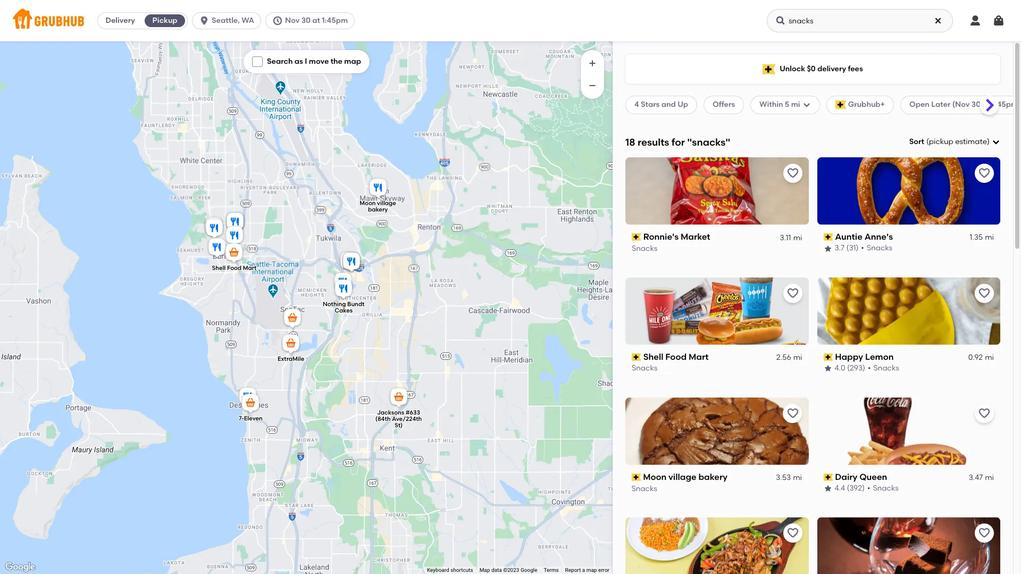 Task type: describe. For each thing, give the bounding box(es) containing it.
(293)
[[847, 364, 865, 373]]

shell food mart logo image
[[626, 277, 809, 345]]

(392)
[[847, 484, 865, 493]]

offers
[[713, 100, 735, 109]]

nov 30 at 1:45pm button
[[265, 12, 359, 29]]

1 vertical spatial shell
[[643, 352, 663, 362]]

marina market & deli image
[[237, 386, 258, 410]]

extramile
[[278, 356, 304, 363]]

grubhub plus flag logo image for grubhub+
[[835, 101, 846, 109]]

mi for dairy queen
[[985, 473, 994, 482]]

within
[[760, 100, 783, 109]]

sea tac marathon image
[[282, 307, 303, 331]]

• for anne's
[[861, 244, 864, 253]]

jacksons
[[377, 409, 404, 416]]

and
[[662, 100, 676, 109]]

mi for ronnie's market
[[793, 233, 802, 242]]

google
[[521, 568, 537, 573]]

©2023
[[503, 568, 519, 573]]

1.35 mi
[[970, 233, 994, 242]]

1 horizontal spatial moon village bakery
[[643, 472, 728, 482]]

ronnie's market image
[[206, 237, 228, 260]]

3.47
[[969, 473, 983, 482]]

dairy queen logo image
[[817, 398, 1000, 465]]

map data ©2023 google
[[480, 568, 537, 573]]

error
[[598, 568, 610, 573]]

• snacks for queen
[[867, 484, 899, 493]]

2.56
[[776, 353, 791, 362]]

report a map error
[[565, 568, 610, 573]]

)
[[987, 137, 990, 146]]

pickup button
[[143, 12, 187, 29]]

Search for food, convenience, alcohol... search field
[[767, 9, 953, 32]]

search
[[267, 57, 293, 66]]

shell food mart inside map region
[[212, 265, 257, 272]]

3.53
[[776, 473, 791, 482]]

save this restaurant button for auntie anne's
[[975, 164, 994, 183]]

7-eleven
[[239, 415, 263, 422]]

village inside map region
[[377, 200, 396, 207]]

market
[[681, 232, 710, 242]]

seattle,
[[212, 16, 240, 25]]

1 vertical spatial mart
[[689, 352, 709, 362]]

mart inside map region
[[243, 265, 257, 272]]

save this restaurant image for moon village bakery
[[786, 407, 799, 420]]

jacksons #633 (84th ave/224th st)
[[375, 409, 422, 429]]

estimate
[[955, 137, 987, 146]]

0.92 mi
[[968, 353, 994, 362]]

1 horizontal spatial moon
[[643, 472, 667, 482]]

save this restaurant image for ronnie's market
[[786, 167, 799, 180]]

jacksons #633 (84th ave/224th st) image
[[388, 387, 410, 410]]

open
[[910, 100, 930, 109]]

pickup
[[929, 137, 954, 146]]

ronnie's market
[[643, 232, 710, 242]]

tacos el hass image
[[204, 218, 225, 241]]

fees
[[848, 64, 863, 73]]

2.56 mi
[[776, 353, 802, 362]]

dairy queen image
[[203, 216, 224, 239]]

30 inside button
[[301, 16, 311, 25]]

nothing bundt cakes
[[323, 301, 365, 314]]

delivery
[[106, 16, 135, 25]]

subscription pass image for auntie anne's
[[824, 234, 833, 241]]

1 vertical spatial at
[[983, 100, 990, 109]]

nothing bundt cakes image
[[333, 278, 354, 302]]

mi for shell food mart
[[793, 353, 802, 362]]

terms link
[[544, 568, 559, 573]]

4.4 (392)
[[835, 484, 865, 493]]

subscription pass image for happy lemon
[[824, 354, 833, 361]]

1 vertical spatial village
[[669, 472, 697, 482]]

anne's
[[865, 232, 893, 242]]

shell inside map region
[[212, 265, 226, 272]]

happy lemon
[[835, 352, 894, 362]]

st)
[[395, 422, 403, 429]]

18
[[626, 136, 635, 148]]

3.53 mi
[[776, 473, 802, 482]]

(nov
[[953, 100, 970, 109]]

for
[[672, 136, 685, 148]]

"snacks"
[[687, 136, 731, 148]]

nothing
[[323, 301, 346, 308]]

happy
[[835, 352, 863, 362]]

4.4
[[835, 484, 845, 493]]

at inside button
[[312, 16, 320, 25]]

$0
[[807, 64, 816, 73]]

7 eleven image
[[240, 393, 261, 416]]

5
[[785, 100, 789, 109]]

keyboard shortcuts
[[427, 568, 473, 573]]

0.92
[[968, 353, 983, 362]]

mi for moon village bakery
[[793, 473, 802, 482]]

happy lemon image
[[332, 271, 354, 295]]

(84th
[[375, 416, 391, 423]]

save this restaurant button for dairy queen
[[975, 404, 994, 423]]

grubhub+
[[848, 100, 885, 109]]

move
[[309, 57, 329, 66]]

1 horizontal spatial food
[[666, 352, 687, 362]]

3.7
[[835, 244, 845, 253]]

4
[[635, 100, 639, 109]]

save this restaurant image for shell food mart
[[786, 287, 799, 300]]

shell food mart image
[[223, 242, 245, 265]]

grubhub plus flag logo image for unlock $0 delivery fees
[[763, 64, 776, 74]]

unlock $0 delivery fees
[[780, 64, 863, 73]]

18 results for "snacks"
[[626, 136, 731, 148]]

save this restaurant button for ronnie's market
[[783, 164, 802, 183]]

google image
[[3, 561, 38, 574]]

the
[[331, 57, 343, 66]]

mawadda cafe image
[[224, 211, 246, 235]]

open later (nov 30 at 1:45pm)
[[910, 100, 1021, 109]]

(
[[927, 137, 929, 146]]

subscription pass image for ronnie's market
[[632, 234, 641, 241]]

#633
[[406, 409, 420, 416]]

auntie anne's image
[[341, 251, 362, 274]]

bakery inside map region
[[368, 206, 388, 213]]

tacos el hass logo image
[[626, 518, 809, 574]]

• for queen
[[867, 484, 870, 493]]

moon village bakery inside map region
[[360, 200, 396, 213]]



Task type: locate. For each thing, give the bounding box(es) containing it.
• snacks down queen
[[867, 484, 899, 493]]

delivery
[[818, 64, 846, 73]]

extramile image
[[280, 333, 302, 356]]

1 horizontal spatial at
[[983, 100, 990, 109]]

0 vertical spatial map
[[344, 57, 361, 66]]

at left '1:45pm)'
[[983, 100, 990, 109]]

0 vertical spatial bakery
[[368, 206, 388, 213]]

save this restaurant button for moon village bakery
[[783, 404, 802, 423]]

0 vertical spatial food
[[227, 265, 242, 272]]

map
[[344, 57, 361, 66], [586, 568, 597, 573]]

svg image inside nov 30 at 1:45pm button
[[272, 15, 283, 26]]

1 save this restaurant image from the top
[[978, 287, 991, 300]]

1 vertical spatial bakery
[[699, 472, 728, 482]]

nov
[[285, 16, 300, 25]]

star icon image left 4.4
[[824, 485, 832, 493]]

lemon
[[865, 352, 894, 362]]

1 horizontal spatial grubhub plus flag logo image
[[835, 101, 846, 109]]

results
[[638, 136, 669, 148]]

dairy queen
[[835, 472, 887, 482]]

star icon image
[[824, 244, 832, 253], [824, 365, 832, 373], [824, 485, 832, 493]]

svg image inside seattle, wa button
[[199, 15, 210, 26]]

4 stars and up
[[635, 100, 688, 109]]

food
[[227, 265, 242, 272], [666, 352, 687, 362]]

0 horizontal spatial 30
[[301, 16, 311, 25]]

shell
[[212, 265, 226, 272], [643, 352, 663, 362]]

• snacks
[[861, 244, 893, 253], [868, 364, 899, 373], [867, 484, 899, 493]]

royce' washington - westfield southcenter mall image
[[341, 251, 362, 274]]

1 horizontal spatial shell
[[643, 352, 663, 362]]

sort ( pickup estimate )
[[909, 137, 990, 146]]

eleven
[[244, 415, 263, 422]]

later
[[931, 100, 951, 109]]

save this restaurant image for happy lemon logo
[[978, 287, 991, 300]]

antojitos michalisco 1st ave image
[[224, 211, 246, 235]]

1 vertical spatial moon
[[643, 472, 667, 482]]

• down happy lemon
[[868, 364, 871, 373]]

mi for happy lemon
[[985, 353, 994, 362]]

main navigation navigation
[[0, 0, 1021, 41]]

0 horizontal spatial village
[[377, 200, 396, 207]]

at left 1:45pm
[[312, 16, 320, 25]]

unlock
[[780, 64, 805, 73]]

3.7 (31)
[[835, 244, 859, 253]]

mi right 3.53
[[793, 473, 802, 482]]

1 horizontal spatial 30
[[972, 100, 981, 109]]

snacks
[[632, 244, 658, 253], [867, 244, 893, 253], [632, 364, 658, 373], [874, 364, 899, 373], [632, 484, 658, 493], [873, 484, 899, 493]]

save this restaurant image for auntie anne's
[[978, 167, 991, 180]]

3.47 mi
[[969, 473, 994, 482]]

auntie
[[835, 232, 863, 242]]

plus icon image
[[587, 58, 598, 69]]

sort
[[909, 137, 924, 146]]

subscription pass image
[[632, 234, 641, 241], [824, 234, 833, 241], [632, 354, 641, 361], [824, 354, 833, 361], [632, 474, 641, 481], [824, 474, 833, 481]]

0 vertical spatial •
[[861, 244, 864, 253]]

moon village bakery
[[360, 200, 396, 213], [643, 472, 728, 482]]

auntie anne's
[[835, 232, 893, 242]]

0 horizontal spatial at
[[312, 16, 320, 25]]

search as i move the map
[[267, 57, 361, 66]]

1 vertical spatial map
[[586, 568, 597, 573]]

1 vertical spatial • snacks
[[868, 364, 899, 373]]

moon village bakery image
[[368, 177, 389, 201]]

30 right (nov
[[972, 100, 981, 109]]

4.0
[[835, 364, 846, 373]]

stars
[[641, 100, 660, 109]]

0 vertical spatial grubhub plus flag logo image
[[763, 64, 776, 74]]

nov 30 at 1:45pm
[[285, 16, 348, 25]]

0 horizontal spatial food
[[227, 265, 242, 272]]

cakes
[[335, 307, 353, 314]]

1 vertical spatial save this restaurant image
[[978, 527, 991, 540]]

0 horizontal spatial moon
[[360, 200, 376, 207]]

• snacks down anne's
[[861, 244, 893, 253]]

bakery down moon village bakery logo
[[699, 472, 728, 482]]

map right a
[[586, 568, 597, 573]]

None field
[[909, 137, 1000, 148]]

subscription pass image for dairy queen
[[824, 474, 833, 481]]

•
[[861, 244, 864, 253], [868, 364, 871, 373], [867, 484, 870, 493]]

0 horizontal spatial moon village bakery
[[360, 200, 396, 213]]

bakery
[[368, 206, 388, 213], [699, 472, 728, 482]]

a
[[582, 568, 585, 573]]

mi for auntie anne's
[[985, 233, 994, 242]]

4.0 (293)
[[835, 364, 865, 373]]

3.11
[[780, 233, 791, 242]]

save this restaurant image
[[786, 167, 799, 180], [978, 167, 991, 180], [786, 287, 799, 300], [786, 407, 799, 420], [978, 407, 991, 420], [786, 527, 799, 540]]

food inside map region
[[227, 265, 242, 272]]

0 horizontal spatial mart
[[243, 265, 257, 272]]

star icon image for auntie anne's
[[824, 244, 832, 253]]

keyboard
[[427, 568, 449, 573]]

star icon image for dairy queen
[[824, 485, 832, 493]]

1 horizontal spatial mart
[[689, 352, 709, 362]]

keyboard shortcuts button
[[427, 567, 473, 574]]

i
[[305, 57, 307, 66]]

0 vertical spatial moon
[[360, 200, 376, 207]]

mi right 1.35
[[985, 233, 994, 242]]

1:45pm)
[[992, 100, 1021, 109]]

• snacks for anne's
[[861, 244, 893, 253]]

auntie anne's logo image
[[817, 157, 1000, 225]]

0 vertical spatial 30
[[301, 16, 311, 25]]

grubhub plus flag logo image left grubhub+
[[835, 101, 846, 109]]

1 star icon image from the top
[[824, 244, 832, 253]]

• snacks for lemon
[[868, 364, 899, 373]]

bakery down the moon village bakery image
[[368, 206, 388, 213]]

0 vertical spatial star icon image
[[824, 244, 832, 253]]

1 vertical spatial grubhub plus flag logo image
[[835, 101, 846, 109]]

minus icon image
[[587, 80, 598, 91]]

0 horizontal spatial bakery
[[368, 206, 388, 213]]

moon village bakery logo image
[[626, 398, 809, 465]]

3 star icon image from the top
[[824, 485, 832, 493]]

1 vertical spatial •
[[868, 364, 871, 373]]

within 5 mi
[[760, 100, 800, 109]]

mi
[[791, 100, 800, 109], [793, 233, 802, 242], [985, 233, 994, 242], [793, 353, 802, 362], [985, 353, 994, 362], [793, 473, 802, 482], [985, 473, 994, 482]]

(31)
[[846, 244, 859, 253]]

save this restaurant button for shell food mart
[[783, 284, 802, 303]]

as
[[295, 57, 303, 66]]

1 vertical spatial 30
[[972, 100, 981, 109]]

save this restaurant image for royce' washington - westfield southcenter mall logo
[[978, 527, 991, 540]]

grubhub plus flag logo image
[[763, 64, 776, 74], [835, 101, 846, 109]]

2 star icon image from the top
[[824, 365, 832, 373]]

save this restaurant button
[[783, 164, 802, 183], [975, 164, 994, 183], [783, 284, 802, 303], [975, 284, 994, 303], [783, 404, 802, 423], [975, 404, 994, 423], [783, 524, 802, 543], [975, 524, 994, 543]]

0 horizontal spatial map
[[344, 57, 361, 66]]

ronnie's market logo image
[[626, 157, 809, 225]]

mi right '3.47'
[[985, 473, 994, 482]]

mi right 3.11
[[793, 233, 802, 242]]

0 vertical spatial mart
[[243, 265, 257, 272]]

report a map error link
[[565, 568, 610, 573]]

mi right 0.92
[[985, 353, 994, 362]]

map right the on the top of the page
[[344, 57, 361, 66]]

royce' washington - westfield southcenter mall logo image
[[817, 518, 1000, 574]]

star icon image for happy lemon
[[824, 365, 832, 373]]

2 vertical spatial star icon image
[[824, 485, 832, 493]]

seattle, wa
[[212, 16, 254, 25]]

0 vertical spatial at
[[312, 16, 320, 25]]

mi right 2.56
[[793, 353, 802, 362]]

queen
[[860, 472, 887, 482]]

• down queen
[[867, 484, 870, 493]]

7-
[[239, 415, 244, 422]]

save this restaurant image inside button
[[978, 287, 991, 300]]

save this restaurant image
[[978, 287, 991, 300], [978, 527, 991, 540]]

30 right nov
[[301, 16, 311, 25]]

happy lemon logo image
[[817, 277, 1000, 345]]

2 vertical spatial •
[[867, 484, 870, 493]]

1 vertical spatial shell food mart
[[643, 352, 709, 362]]

pierro bakery image
[[224, 225, 245, 248]]

0 vertical spatial shell food mart
[[212, 265, 257, 272]]

map
[[480, 568, 490, 573]]

1:45pm
[[322, 16, 348, 25]]

0 vertical spatial save this restaurant image
[[978, 287, 991, 300]]

wa
[[242, 16, 254, 25]]

ave/224th
[[392, 416, 422, 423]]

1 horizontal spatial bakery
[[699, 472, 728, 482]]

subscription pass image for moon village bakery
[[632, 474, 641, 481]]

report
[[565, 568, 581, 573]]

save this restaurant image for dairy queen
[[978, 407, 991, 420]]

1 horizontal spatial shell food mart
[[643, 352, 709, 362]]

0 horizontal spatial shell
[[212, 265, 226, 272]]

star icon image left 4.0
[[824, 365, 832, 373]]

svg image
[[993, 14, 1005, 27], [199, 15, 210, 26], [272, 15, 283, 26], [934, 16, 943, 25]]

0 vertical spatial village
[[377, 200, 396, 207]]

• snacks down lemon
[[868, 364, 899, 373]]

0 horizontal spatial grubhub plus flag logo image
[[763, 64, 776, 74]]

delivery button
[[98, 12, 143, 29]]

• for lemon
[[868, 364, 871, 373]]

ronnie's
[[643, 232, 679, 242]]

shortcuts
[[451, 568, 473, 573]]

0 vertical spatial • snacks
[[861, 244, 893, 253]]

1.35
[[970, 233, 983, 242]]

1 vertical spatial food
[[666, 352, 687, 362]]

1 horizontal spatial map
[[586, 568, 597, 573]]

data
[[491, 568, 502, 573]]

mart down "pierro bakery" image
[[243, 265, 257, 272]]

• right (31) at the top right of the page
[[861, 244, 864, 253]]

0 horizontal spatial shell food mart
[[212, 265, 257, 272]]

pickup
[[152, 16, 177, 25]]

1 horizontal spatial village
[[669, 472, 697, 482]]

star icon image left 3.7
[[824, 244, 832, 253]]

dairy
[[835, 472, 858, 482]]

svg image
[[969, 14, 982, 27], [775, 15, 786, 26], [802, 101, 811, 109], [992, 138, 1000, 146]]

seattle, wa button
[[192, 12, 265, 29]]

grubhub plus flag logo image left unlock
[[763, 64, 776, 74]]

3.11 mi
[[780, 233, 802, 242]]

0 vertical spatial moon village bakery
[[360, 200, 396, 213]]

mart
[[243, 265, 257, 272], [689, 352, 709, 362]]

1 vertical spatial moon village bakery
[[643, 472, 728, 482]]

save this restaurant button for happy lemon
[[975, 284, 994, 303]]

moon
[[360, 200, 376, 207], [643, 472, 667, 482]]

none field containing sort
[[909, 137, 1000, 148]]

mi right "5"
[[791, 100, 800, 109]]

2 save this restaurant image from the top
[[978, 527, 991, 540]]

subscription pass image for shell food mart
[[632, 354, 641, 361]]

moon inside moon village bakery
[[360, 200, 376, 207]]

30
[[301, 16, 311, 25], [972, 100, 981, 109]]

map region
[[0, 5, 627, 574]]

up
[[678, 100, 688, 109]]

1 vertical spatial star icon image
[[824, 365, 832, 373]]

bundt
[[347, 301, 365, 308]]

mart down shell food mart logo
[[689, 352, 709, 362]]

jamba image
[[338, 251, 360, 274]]

0 vertical spatial shell
[[212, 265, 226, 272]]

2 vertical spatial • snacks
[[867, 484, 899, 493]]



Task type: vqa. For each thing, say whether or not it's contained in the screenshot.
second 4.5 from the right
no



